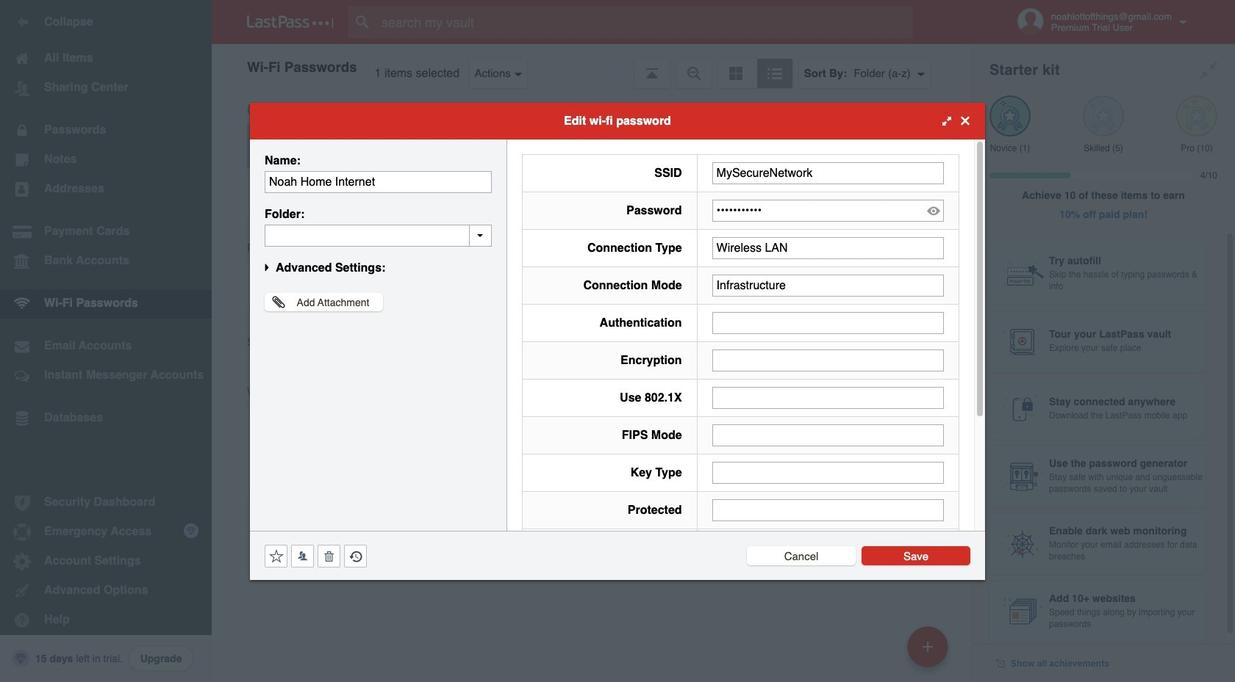 Task type: locate. For each thing, give the bounding box(es) containing it.
None text field
[[712, 162, 944, 184], [265, 225, 492, 247], [712, 237, 944, 259], [712, 350, 944, 372], [712, 387, 944, 409], [712, 425, 944, 447], [712, 462, 944, 484], [712, 162, 944, 184], [265, 225, 492, 247], [712, 237, 944, 259], [712, 350, 944, 372], [712, 387, 944, 409], [712, 425, 944, 447], [712, 462, 944, 484]]

new item navigation
[[902, 623, 957, 683]]

dialog
[[250, 103, 985, 674]]

None password field
[[712, 200, 944, 222]]

vault options navigation
[[212, 44, 972, 88]]

lastpass image
[[247, 15, 334, 29]]

new item image
[[923, 642, 933, 652]]

None text field
[[265, 171, 492, 193], [712, 275, 944, 297], [712, 312, 944, 334], [712, 500, 944, 522], [265, 171, 492, 193], [712, 275, 944, 297], [712, 312, 944, 334], [712, 500, 944, 522]]



Task type: describe. For each thing, give the bounding box(es) containing it.
main navigation navigation
[[0, 0, 212, 683]]

search my vault text field
[[348, 6, 936, 38]]

Search search field
[[348, 6, 936, 38]]



Task type: vqa. For each thing, say whether or not it's contained in the screenshot.
"CARET RIGHT" icon
no



